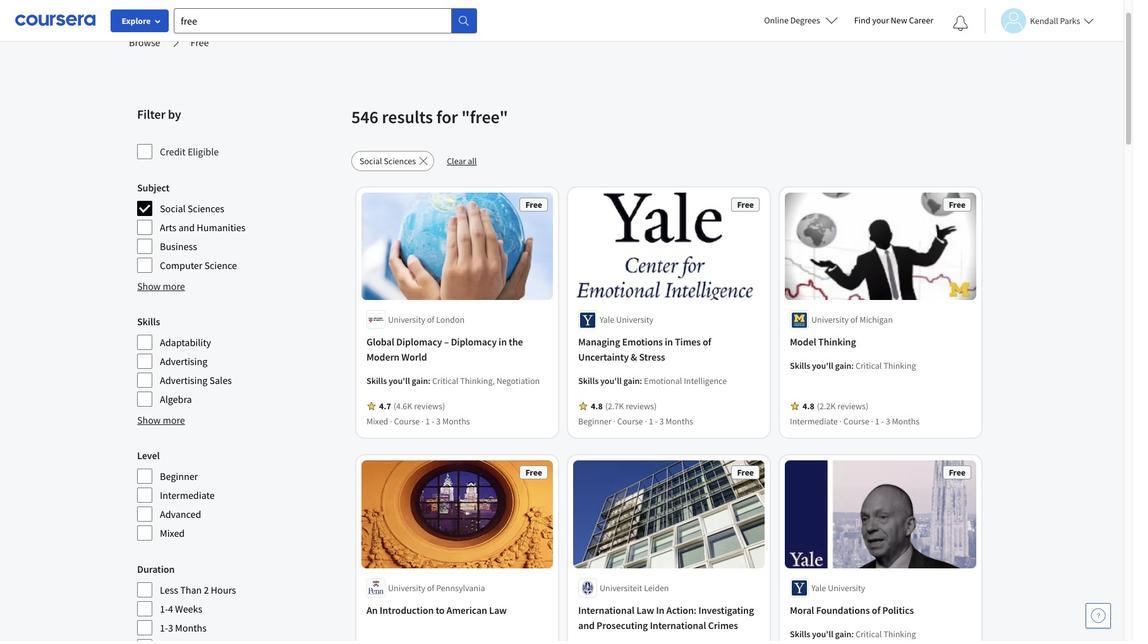 Task type: describe. For each thing, give the bounding box(es) containing it.
months inside duration 'group'
[[175, 622, 207, 635]]

skills you'll gain : critical thinking, negotiation
[[367, 376, 540, 387]]

you'll for thinking
[[812, 361, 834, 372]]

career
[[909, 15, 934, 26]]

skills you'll gain : critical thinking for foundations
[[790, 629, 916, 640]]

university up the emotions
[[616, 314, 654, 326]]

university of london
[[388, 314, 465, 326]]

skills for in
[[578, 376, 599, 387]]

5 · from the left
[[840, 416, 842, 428]]

less than 2 hours
[[160, 584, 236, 597]]

advertising for advertising sales
[[160, 374, 208, 387]]

online degrees button
[[754, 6, 848, 34]]

reviews) for stress
[[626, 401, 657, 412]]

skills you'll gain : emotional intelligence
[[578, 376, 727, 387]]

4
[[168, 603, 173, 616]]

3 · from the left
[[613, 416, 616, 428]]

: for diplomacy
[[428, 376, 431, 387]]

an introduction to american law
[[367, 604, 507, 617]]

action:
[[667, 604, 697, 617]]

introduction
[[380, 604, 434, 617]]

prosecuting
[[597, 619, 648, 632]]

your
[[872, 15, 889, 26]]

thinking for model thinking
[[884, 361, 916, 372]]

4.8 (2.2k reviews)
[[803, 401, 869, 412]]

yale university for foundations
[[812, 583, 865, 594]]

eligible
[[188, 145, 219, 158]]

explore
[[122, 15, 151, 27]]

thinking for moral foundations of politics
[[884, 629, 916, 640]]

computer science
[[160, 259, 237, 272]]

1-4 weeks
[[160, 603, 202, 616]]

the
[[509, 336, 523, 349]]

1 horizontal spatial international
[[650, 619, 706, 632]]

global diplomacy – diplomacy in the modern world link
[[367, 335, 548, 365]]

online
[[764, 15, 789, 26]]

3 course from the left
[[844, 416, 870, 428]]

beginner for beginner
[[160, 470, 198, 483]]

modern
[[367, 351, 400, 364]]

- for stress
[[655, 416, 658, 428]]

social sciences button
[[351, 151, 434, 171]]

find your new career
[[854, 15, 934, 26]]

beginner · course · 1 - 3 months
[[578, 416, 693, 428]]

4 · from the left
[[645, 416, 647, 428]]

(2.7k
[[605, 401, 624, 412]]

6 · from the left
[[871, 416, 874, 428]]

degrees
[[791, 15, 820, 26]]

you'll for diplomacy
[[389, 376, 410, 387]]

weeks
[[175, 603, 202, 616]]

model thinking
[[790, 336, 856, 349]]

of for an introduction to american law
[[427, 583, 435, 594]]

find your new career link
[[848, 13, 940, 28]]

model thinking link
[[790, 335, 972, 350]]

critical for foundations
[[856, 629, 882, 640]]

credit eligible
[[160, 145, 219, 158]]

browse
[[129, 36, 160, 49]]

of inside the managing emotions in times of uncertainty & stress
[[703, 336, 712, 349]]

clear all button
[[439, 151, 484, 171]]

clear all
[[447, 156, 477, 167]]

skills for of
[[790, 629, 811, 640]]

foundations
[[816, 604, 870, 617]]

computer
[[160, 259, 202, 272]]

kendall parks button
[[985, 8, 1094, 33]]

2
[[204, 584, 209, 597]]

show more for algebra
[[137, 414, 185, 427]]

advertising for advertising
[[160, 355, 208, 368]]

: for foundations
[[852, 629, 854, 640]]

crimes
[[708, 619, 738, 632]]

in inside global diplomacy – diplomacy in the modern world
[[499, 336, 507, 349]]

1- for 3
[[160, 622, 168, 635]]

1-3 months
[[160, 622, 207, 635]]

kendall
[[1030, 15, 1059, 26]]

university for an introduction to american law
[[388, 583, 425, 594]]

2 diplomacy from the left
[[451, 336, 497, 349]]

sales
[[210, 374, 232, 387]]

explore button
[[111, 9, 169, 32]]

mixed · course · 1 - 3 months
[[367, 416, 470, 428]]

3 1 from the left
[[875, 416, 880, 428]]

gain for thinking
[[835, 361, 852, 372]]

world
[[402, 351, 427, 364]]

international law in action: investigating and prosecuting international crimes link
[[578, 603, 760, 633]]

global
[[367, 336, 394, 349]]

1 for stress
[[649, 416, 653, 428]]

show more for computer science
[[137, 280, 185, 293]]

more for computer science
[[163, 280, 185, 293]]

times
[[675, 336, 701, 349]]

yale for managing
[[600, 314, 615, 326]]

managing emotions in times of uncertainty & stress link
[[578, 335, 760, 365]]

less
[[160, 584, 178, 597]]

filter by
[[137, 106, 181, 122]]

university up foundations at the right bottom
[[828, 583, 865, 594]]

social sciences inside subject group
[[160, 202, 224, 215]]

managing
[[578, 336, 620, 349]]

sciences inside button
[[384, 156, 416, 167]]

2 · from the left
[[422, 416, 424, 428]]

hours
[[211, 584, 236, 597]]

law inside an introduction to american law "link"
[[489, 604, 507, 617]]

4.8 for managing emotions in times of uncertainty & stress
[[591, 401, 603, 412]]

humanities
[[197, 221, 246, 234]]

mixed for mixed · course · 1 - 3 months
[[367, 416, 388, 428]]

an
[[367, 604, 378, 617]]

skills down model
[[790, 361, 811, 372]]

universiteit leiden
[[600, 583, 669, 594]]

arts
[[160, 221, 177, 234]]

reviews) for world
[[414, 401, 445, 412]]

clear
[[447, 156, 466, 167]]

course for modern
[[394, 416, 420, 428]]

science
[[205, 259, 237, 272]]

michigan
[[860, 314, 893, 326]]

yale for moral
[[812, 583, 826, 594]]

beginner for beginner · course · 1 - 3 months
[[578, 416, 612, 428]]

4.8 for model thinking
[[803, 401, 815, 412]]

emotional
[[644, 376, 682, 387]]

an introduction to american law link
[[367, 603, 548, 618]]

What do you want to learn? text field
[[174, 8, 452, 33]]

1 · from the left
[[390, 416, 392, 428]]



Task type: locate. For each thing, give the bounding box(es) containing it.
0 horizontal spatial law
[[489, 604, 507, 617]]

for
[[437, 106, 458, 128]]

universiteit
[[600, 583, 642, 594]]

gain down model thinking
[[835, 361, 852, 372]]

intermediate up advanced
[[160, 489, 215, 502]]

advertising down the adaptability
[[160, 355, 208, 368]]

:
[[852, 361, 854, 372], [428, 376, 431, 387], [640, 376, 642, 387], [852, 629, 854, 640]]

course down (4.6k
[[394, 416, 420, 428]]

2 1 from the left
[[649, 416, 653, 428]]

0 horizontal spatial beginner
[[160, 470, 198, 483]]

and right arts
[[179, 221, 195, 234]]

skills you'll gain : critical thinking down moral foundations of politics
[[790, 629, 916, 640]]

filter
[[137, 106, 165, 122]]

skills down the uncertainty
[[578, 376, 599, 387]]

you'll
[[812, 361, 834, 372], [389, 376, 410, 387], [601, 376, 622, 387], [812, 629, 834, 640]]

social sciences inside social sciences button
[[360, 156, 416, 167]]

duration
[[137, 563, 175, 576]]

1 show more button from the top
[[137, 279, 185, 294]]

0 vertical spatial more
[[163, 280, 185, 293]]

moral foundations of politics link
[[790, 603, 972, 618]]

social up arts
[[160, 202, 186, 215]]

mixed for mixed
[[160, 527, 185, 540]]

1- down 'less'
[[160, 603, 168, 616]]

results
[[382, 106, 433, 128]]

arts and humanities
[[160, 221, 246, 234]]

3 - from the left
[[882, 416, 884, 428]]

politics
[[883, 604, 914, 617]]

1 law from the left
[[489, 604, 507, 617]]

online degrees
[[764, 15, 820, 26]]

0 horizontal spatial intermediate
[[160, 489, 215, 502]]

more for algebra
[[163, 414, 185, 427]]

gain
[[835, 361, 852, 372], [412, 376, 428, 387], [624, 376, 640, 387], [835, 629, 852, 640]]

yale university for emotions
[[600, 314, 654, 326]]

by
[[168, 106, 181, 122]]

new
[[891, 15, 908, 26]]

months for emotions
[[666, 416, 693, 428]]

university up global
[[388, 314, 425, 326]]

advertising sales
[[160, 374, 232, 387]]

law
[[489, 604, 507, 617], [637, 604, 654, 617]]

yale university up the emotions
[[600, 314, 654, 326]]

international down action: on the right
[[650, 619, 706, 632]]

0 horizontal spatial yale university
[[600, 314, 654, 326]]

- for world
[[432, 416, 435, 428]]

pennsylvania
[[436, 583, 485, 594]]

(2.2k
[[817, 401, 836, 412]]

–
[[444, 336, 449, 349]]

0 vertical spatial yale
[[600, 314, 615, 326]]

thinking
[[818, 336, 856, 349], [884, 361, 916, 372], [884, 629, 916, 640]]

yale up moral
[[812, 583, 826, 594]]

1 vertical spatial show more button
[[137, 413, 185, 428]]

546
[[351, 106, 379, 128]]

skills you'll gain : critical thinking for thinking
[[790, 361, 916, 372]]

of up an introduction to american law on the left bottom
[[427, 583, 435, 594]]

1 show from the top
[[137, 280, 161, 293]]

reviews) up intermediate · course · 1 - 3 months on the right bottom of the page
[[838, 401, 869, 412]]

gain for diplomacy
[[412, 376, 428, 387]]

intermediate inside level group
[[160, 489, 215, 502]]

diplomacy up world
[[396, 336, 442, 349]]

subject
[[137, 181, 170, 194]]

1 vertical spatial advertising
[[160, 374, 208, 387]]

1 vertical spatial social sciences
[[160, 202, 224, 215]]

1 1 from the left
[[426, 416, 430, 428]]

help center image
[[1091, 609, 1106, 624]]

3 for emotions
[[660, 416, 664, 428]]

2 in from the left
[[665, 336, 673, 349]]

4.7 (4.6k reviews)
[[379, 401, 445, 412]]

0 vertical spatial yale university
[[600, 314, 654, 326]]

1 1- from the top
[[160, 603, 168, 616]]

critical down the moral foundations of politics link
[[856, 629, 882, 640]]

: down moral foundations of politics
[[852, 629, 854, 640]]

0 vertical spatial 1-
[[160, 603, 168, 616]]

months for diplomacy
[[442, 416, 470, 428]]

1 horizontal spatial reviews)
[[626, 401, 657, 412]]

0 vertical spatial social sciences
[[360, 156, 416, 167]]

business
[[160, 240, 197, 253]]

2 reviews) from the left
[[626, 401, 657, 412]]

1 show more from the top
[[137, 280, 185, 293]]

critical for thinking
[[856, 361, 882, 372]]

1 - from the left
[[432, 416, 435, 428]]

2 more from the top
[[163, 414, 185, 427]]

skills up the adaptability
[[137, 315, 160, 328]]

1 vertical spatial yale university
[[812, 583, 865, 594]]

show for algebra
[[137, 414, 161, 427]]

of left politics
[[872, 604, 881, 617]]

university
[[388, 314, 425, 326], [616, 314, 654, 326], [812, 314, 849, 326], [388, 583, 425, 594], [828, 583, 865, 594]]

skills down moral
[[790, 629, 811, 640]]

1 in from the left
[[499, 336, 507, 349]]

intermediate for intermediate
[[160, 489, 215, 502]]

0 vertical spatial beginner
[[578, 416, 612, 428]]

1 advertising from the top
[[160, 355, 208, 368]]

3 inside duration 'group'
[[168, 622, 173, 635]]

critical
[[856, 361, 882, 372], [432, 376, 459, 387], [856, 629, 882, 640]]

0 horizontal spatial social
[[160, 202, 186, 215]]

university up introduction
[[388, 583, 425, 594]]

beginner up advanced
[[160, 470, 198, 483]]

course down 4.8 (2.7k reviews)
[[617, 416, 643, 428]]

&
[[631, 351, 637, 364]]

show more button for computer science
[[137, 279, 185, 294]]

0 vertical spatial show more
[[137, 280, 185, 293]]

in
[[499, 336, 507, 349], [665, 336, 673, 349]]

show more down algebra
[[137, 414, 185, 427]]

1 horizontal spatial 4.8
[[803, 401, 815, 412]]

and
[[179, 221, 195, 234], [578, 619, 595, 632]]

kendall parks
[[1030, 15, 1081, 26]]

1
[[426, 416, 430, 428], [649, 416, 653, 428], [875, 416, 880, 428]]

show down algebra
[[137, 414, 161, 427]]

: up 4.7 (4.6k reviews)
[[428, 376, 431, 387]]

1 horizontal spatial course
[[617, 416, 643, 428]]

1- down 4
[[160, 622, 168, 635]]

of right "times" on the bottom
[[703, 336, 712, 349]]

0 vertical spatial international
[[578, 604, 635, 617]]

1 horizontal spatial intermediate
[[790, 416, 838, 428]]

gain for foundations
[[835, 629, 852, 640]]

1 course from the left
[[394, 416, 420, 428]]

1 horizontal spatial social sciences
[[360, 156, 416, 167]]

subject group
[[137, 180, 344, 274]]

: for thinking
[[852, 361, 854, 372]]

1 horizontal spatial mixed
[[367, 416, 388, 428]]

mixed down 4.7
[[367, 416, 388, 428]]

critical down model thinking link
[[856, 361, 882, 372]]

social sciences down results
[[360, 156, 416, 167]]

1 horizontal spatial social
[[360, 156, 382, 167]]

advertising
[[160, 355, 208, 368], [160, 374, 208, 387]]

2 horizontal spatial course
[[844, 416, 870, 428]]

2 vertical spatial critical
[[856, 629, 882, 640]]

negotiation
[[497, 376, 540, 387]]

0 horizontal spatial course
[[394, 416, 420, 428]]

social inside social sciences button
[[360, 156, 382, 167]]

: for emotions
[[640, 376, 642, 387]]

gain for emotions
[[624, 376, 640, 387]]

0 vertical spatial critical
[[856, 361, 882, 372]]

: down model thinking link
[[852, 361, 854, 372]]

law right american
[[489, 604, 507, 617]]

1- for 4
[[160, 603, 168, 616]]

social
[[360, 156, 382, 167], [160, 202, 186, 215]]

diplomacy right –
[[451, 336, 497, 349]]

show for computer science
[[137, 280, 161, 293]]

more down computer
[[163, 280, 185, 293]]

university for global diplomacy – diplomacy in the modern world
[[388, 314, 425, 326]]

in left "times" on the bottom
[[665, 336, 673, 349]]

more down algebra
[[163, 414, 185, 427]]

social sciences up arts and humanities
[[160, 202, 224, 215]]

1 horizontal spatial sciences
[[384, 156, 416, 167]]

show more
[[137, 280, 185, 293], [137, 414, 185, 427]]

0 vertical spatial show more button
[[137, 279, 185, 294]]

yale up managing
[[600, 314, 615, 326]]

1 vertical spatial beginner
[[160, 470, 198, 483]]

3 for thinking
[[886, 416, 890, 428]]

intelligence
[[684, 376, 727, 387]]

american
[[447, 604, 487, 617]]

0 horizontal spatial yale
[[600, 314, 615, 326]]

0 vertical spatial sciences
[[384, 156, 416, 167]]

all
[[468, 156, 477, 167]]

1 horizontal spatial -
[[655, 416, 658, 428]]

duration group
[[137, 562, 344, 642]]

beginner down the (2.7k
[[578, 416, 612, 428]]

advanced
[[160, 508, 201, 521]]

2 4.8 from the left
[[803, 401, 815, 412]]

course for &
[[617, 416, 643, 428]]

(4.6k
[[394, 401, 412, 412]]

mixed
[[367, 416, 388, 428], [160, 527, 185, 540]]

2 course from the left
[[617, 416, 643, 428]]

international up prosecuting
[[578, 604, 635, 617]]

0 vertical spatial show
[[137, 280, 161, 293]]

you'll for foundations
[[812, 629, 834, 640]]

0 vertical spatial thinking
[[818, 336, 856, 349]]

london
[[436, 314, 465, 326]]

0 horizontal spatial in
[[499, 336, 507, 349]]

0 horizontal spatial international
[[578, 604, 635, 617]]

1 vertical spatial skills you'll gain : critical thinking
[[790, 629, 916, 640]]

1 vertical spatial intermediate
[[160, 489, 215, 502]]

you'll down model thinking
[[812, 361, 834, 372]]

coursera image
[[15, 10, 95, 31]]

than
[[180, 584, 202, 597]]

show more button
[[137, 279, 185, 294], [137, 413, 185, 428]]

you'll down foundations at the right bottom
[[812, 629, 834, 640]]

1 vertical spatial critical
[[432, 376, 459, 387]]

show more button down algebra
[[137, 413, 185, 428]]

international law in action: investigating and prosecuting international crimes
[[578, 604, 754, 632]]

3 for diplomacy
[[436, 416, 441, 428]]

mixed down advanced
[[160, 527, 185, 540]]

show more button down computer
[[137, 279, 185, 294]]

thinking down politics
[[884, 629, 916, 640]]

2 horizontal spatial reviews)
[[838, 401, 869, 412]]

leiden
[[644, 583, 669, 594]]

3
[[436, 416, 441, 428], [660, 416, 664, 428], [886, 416, 890, 428], [168, 622, 173, 635]]

1 vertical spatial thinking
[[884, 361, 916, 372]]

1 vertical spatial yale
[[812, 583, 826, 594]]

gain down "&"
[[624, 376, 640, 387]]

and left prosecuting
[[578, 619, 595, 632]]

beginner inside level group
[[160, 470, 198, 483]]

months for thinking
[[892, 416, 920, 428]]

course
[[394, 416, 420, 428], [617, 416, 643, 428], [844, 416, 870, 428]]

2 horizontal spatial 1
[[875, 416, 880, 428]]

1 horizontal spatial yale
[[812, 583, 826, 594]]

0 horizontal spatial 4.8
[[591, 401, 603, 412]]

critical for diplomacy
[[432, 376, 459, 387]]

thinking,
[[460, 376, 495, 387]]

course down 4.8 (2.2k reviews)
[[844, 416, 870, 428]]

of left london
[[427, 314, 435, 326]]

in inside the managing emotions in times of uncertainty & stress
[[665, 336, 673, 349]]

0 horizontal spatial diplomacy
[[396, 336, 442, 349]]

0 vertical spatial skills you'll gain : critical thinking
[[790, 361, 916, 372]]

4.8 (2.7k reviews)
[[591, 401, 657, 412]]

1 more from the top
[[163, 280, 185, 293]]

0 vertical spatial social
[[360, 156, 382, 167]]

university up model thinking
[[812, 314, 849, 326]]

1 horizontal spatial diplomacy
[[451, 336, 497, 349]]

sciences up arts and humanities
[[188, 202, 224, 215]]

stress
[[639, 351, 665, 364]]

2 advertising from the top
[[160, 374, 208, 387]]

you'll for emotions
[[601, 376, 622, 387]]

gain down world
[[412, 376, 428, 387]]

and inside subject group
[[179, 221, 195, 234]]

investigating
[[699, 604, 754, 617]]

sciences inside subject group
[[188, 202, 224, 215]]

2 show more from the top
[[137, 414, 185, 427]]

algebra
[[160, 393, 192, 406]]

4.8 left the (2.7k
[[591, 401, 603, 412]]

thinking down model thinking link
[[884, 361, 916, 372]]

1 vertical spatial show more
[[137, 414, 185, 427]]

intermediate down (2.2k
[[790, 416, 838, 428]]

2 1- from the top
[[160, 622, 168, 635]]

2 vertical spatial thinking
[[884, 629, 916, 640]]

2 show more button from the top
[[137, 413, 185, 428]]

managing emotions in times of uncertainty & stress
[[578, 336, 712, 364]]

0 horizontal spatial 1
[[426, 416, 430, 428]]

1 horizontal spatial yale university
[[812, 583, 865, 594]]

0 vertical spatial and
[[179, 221, 195, 234]]

0 horizontal spatial sciences
[[188, 202, 224, 215]]

level group
[[137, 448, 344, 542]]

0 horizontal spatial mixed
[[160, 527, 185, 540]]

2 law from the left
[[637, 604, 654, 617]]

of for global diplomacy – diplomacy in the modern world
[[427, 314, 435, 326]]

0 vertical spatial mixed
[[367, 416, 388, 428]]

reviews) up mixed · course · 1 - 3 months
[[414, 401, 445, 412]]

1 vertical spatial more
[[163, 414, 185, 427]]

mixed inside level group
[[160, 527, 185, 540]]

university for model thinking
[[812, 314, 849, 326]]

beginner
[[578, 416, 612, 428], [160, 470, 198, 483]]

1 vertical spatial sciences
[[188, 202, 224, 215]]

skills for –
[[367, 376, 387, 387]]

advertising up algebra
[[160, 374, 208, 387]]

show down computer
[[137, 280, 161, 293]]

yale university up foundations at the right bottom
[[812, 583, 865, 594]]

law inside international law in action: investigating and prosecuting international crimes
[[637, 604, 654, 617]]

1 horizontal spatial in
[[665, 336, 673, 349]]

intermediate
[[790, 416, 838, 428], [160, 489, 215, 502]]

you'll up (4.6k
[[389, 376, 410, 387]]

: left emotional
[[640, 376, 642, 387]]

0 vertical spatial advertising
[[160, 355, 208, 368]]

1 horizontal spatial law
[[637, 604, 654, 617]]

skills you'll gain : critical thinking down model thinking link
[[790, 361, 916, 372]]

social inside subject group
[[160, 202, 186, 215]]

1 for world
[[426, 416, 430, 428]]

1 vertical spatial mixed
[[160, 527, 185, 540]]

social sciences
[[360, 156, 416, 167], [160, 202, 224, 215]]

0 vertical spatial intermediate
[[790, 416, 838, 428]]

credit
[[160, 145, 186, 158]]

and inside international law in action: investigating and prosecuting international crimes
[[578, 619, 595, 632]]

skills inside group
[[137, 315, 160, 328]]

global diplomacy – diplomacy in the modern world
[[367, 336, 523, 364]]

1 diplomacy from the left
[[396, 336, 442, 349]]

0 horizontal spatial social sciences
[[160, 202, 224, 215]]

months
[[442, 416, 470, 428], [666, 416, 693, 428], [892, 416, 920, 428], [175, 622, 207, 635]]

intermediate · course · 1 - 3 months
[[790, 416, 920, 428]]

sciences down results
[[384, 156, 416, 167]]

1 vertical spatial social
[[160, 202, 186, 215]]

in left the
[[499, 336, 507, 349]]

2 skills you'll gain : critical thinking from the top
[[790, 629, 916, 640]]

1 4.8 from the left
[[591, 401, 603, 412]]

social down 546
[[360, 156, 382, 167]]

law left "in"
[[637, 604, 654, 617]]

1 vertical spatial show
[[137, 414, 161, 427]]

browse link
[[129, 35, 160, 50]]

4.8 left (2.2k
[[803, 401, 815, 412]]

2 show from the top
[[137, 414, 161, 427]]

None search field
[[174, 8, 477, 33]]

critical down global diplomacy – diplomacy in the modern world
[[432, 376, 459, 387]]

1 vertical spatial 1-
[[160, 622, 168, 635]]

0 horizontal spatial and
[[179, 221, 195, 234]]

thinking down university of michigan
[[818, 336, 856, 349]]

adaptability
[[160, 336, 211, 349]]

2 horizontal spatial -
[[882, 416, 884, 428]]

1 horizontal spatial beginner
[[578, 416, 612, 428]]

yale
[[600, 314, 615, 326], [812, 583, 826, 594]]

you'll down the uncertainty
[[601, 376, 622, 387]]

1 vertical spatial and
[[578, 619, 595, 632]]

to
[[436, 604, 445, 617]]

1 horizontal spatial and
[[578, 619, 595, 632]]

show more down computer
[[137, 280, 185, 293]]

university of pennsylvania
[[388, 583, 485, 594]]

gain down foundations at the right bottom
[[835, 629, 852, 640]]

show notifications image
[[953, 16, 968, 31]]

4.7
[[379, 401, 391, 412]]

1 skills you'll gain : critical thinking from the top
[[790, 361, 916, 372]]

2 - from the left
[[655, 416, 658, 428]]

1 reviews) from the left
[[414, 401, 445, 412]]

of left michigan
[[851, 314, 858, 326]]

uncertainty
[[578, 351, 629, 364]]

1 vertical spatial international
[[650, 619, 706, 632]]

intermediate for intermediate · course · 1 - 3 months
[[790, 416, 838, 428]]

3 reviews) from the left
[[838, 401, 869, 412]]

of for model thinking
[[851, 314, 858, 326]]

546 results for "free"
[[351, 106, 508, 128]]

skills group
[[137, 314, 344, 408]]

"free"
[[462, 106, 508, 128]]

level
[[137, 449, 160, 462]]

reviews) up beginner · course · 1 - 3 months
[[626, 401, 657, 412]]

0 horizontal spatial -
[[432, 416, 435, 428]]

0 horizontal spatial reviews)
[[414, 401, 445, 412]]

skills down modern
[[367, 376, 387, 387]]

1 horizontal spatial 1
[[649, 416, 653, 428]]

in
[[656, 604, 665, 617]]

show more button for algebra
[[137, 413, 185, 428]]

parks
[[1060, 15, 1081, 26]]

reviews)
[[414, 401, 445, 412], [626, 401, 657, 412], [838, 401, 869, 412]]



Task type: vqa. For each thing, say whether or not it's contained in the screenshot.


